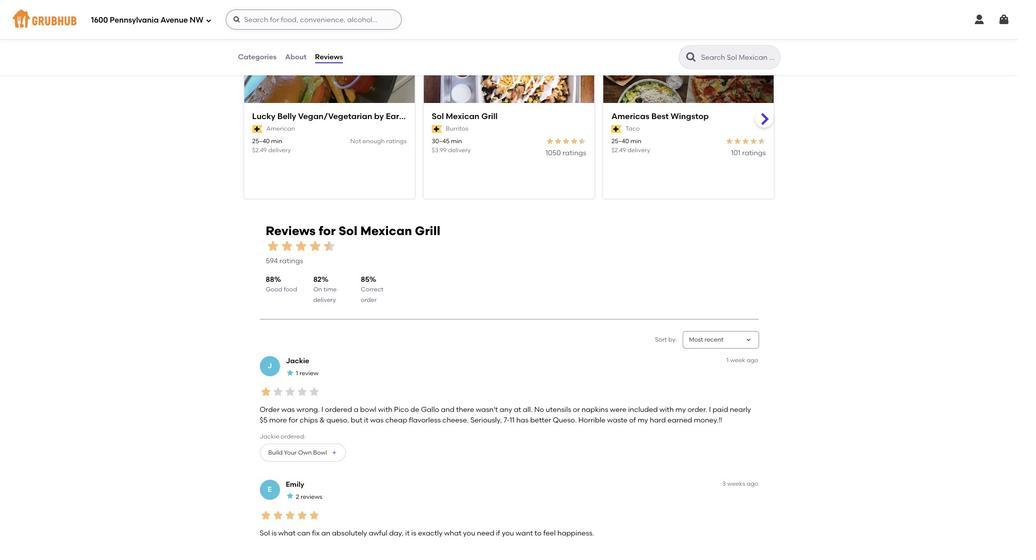 Task type: describe. For each thing, give the bounding box(es) containing it.
82
[[313, 275, 322, 284]]

$3.99
[[432, 147, 447, 154]]

were
[[610, 406, 627, 414]]

by:
[[668, 336, 677, 343]]

1 vertical spatial my
[[638, 416, 648, 425]]

need
[[477, 529, 494, 538]]

ratings for 1050 ratings
[[563, 149, 586, 157]]

pico
[[394, 406, 409, 414]]

de
[[411, 406, 419, 414]]

it inside order was wrong. i ordered a bowl with pico  de gallo and there wasn't any at all. no utensils or napkins were included with my order. i paid nearly $5 more for chips & queso, but it was cheap flavorless cheese. seriously, 7-11 has better queso.   horrible waste of my hard earned money.!!
[[364, 416, 368, 425]]

2 you from the left
[[502, 529, 514, 538]]

americas
[[612, 112, 650, 121]]

sol mexican grill
[[432, 112, 498, 121]]

earth
[[386, 112, 407, 121]]

min for sol
[[451, 138, 462, 145]]

save this restaurant button
[[748, 43, 766, 61]]

subscription pass image for lucky
[[252, 125, 262, 133]]

weeks
[[727, 481, 745, 488]]

by
[[374, 112, 384, 121]]

napkins
[[582, 406, 608, 414]]

subscription pass image
[[432, 125, 442, 133]]

for inside order was wrong. i ordered a bowl with pico  de gallo and there wasn't any at all. no utensils or napkins were included with my order. i paid nearly $5 more for chips & queso, but it was cheap flavorless cheese. seriously, 7-11 has better queso.   horrible waste of my hard earned money.!!
[[289, 416, 298, 425]]

ratings for 594 ratings
[[279, 257, 303, 266]]

delivery inside 82 on time delivery
[[313, 296, 336, 304]]

$2.49 for lucky belly vegan/vegetarian by earth grocery
[[252, 147, 267, 154]]

ordered:
[[281, 433, 306, 440]]

horrible
[[578, 416, 606, 425]]

exactly
[[418, 529, 443, 538]]

chips
[[300, 416, 318, 425]]

and
[[441, 406, 455, 414]]

sol mexican grill link
[[432, 111, 586, 123]]

25–40 for lucky
[[252, 138, 270, 145]]

0 horizontal spatial svg image
[[205, 17, 212, 23]]

feel
[[543, 529, 556, 538]]

build your own bowl button
[[260, 444, 346, 462]]

j
[[268, 362, 272, 371]]

any
[[500, 406, 512, 414]]

absolutely
[[332, 529, 367, 538]]

good
[[266, 286, 282, 293]]

restaurants
[[303, 12, 364, 25]]

has
[[516, 416, 529, 425]]

sort by:
[[655, 336, 677, 343]]

sol mexican grill logo image
[[424, 37, 594, 121]]

caret down icon image
[[744, 336, 752, 344]]

30–45
[[432, 138, 450, 145]]

1 horizontal spatial svg image
[[998, 14, 1010, 26]]

ratings right enough
[[386, 138, 407, 145]]

queso.
[[553, 416, 577, 425]]

1 vertical spatial sol
[[339, 224, 357, 238]]

can
[[297, 529, 310, 538]]

min for lucky
[[271, 138, 282, 145]]

americas best wingstop
[[612, 112, 709, 121]]

0 vertical spatial grill
[[481, 112, 498, 121]]

1 is from the left
[[272, 529, 277, 538]]

1 for 1 week ago
[[727, 357, 729, 364]]

ago for order was wrong. i ordered a bowl with pico  de gallo and there wasn't any at all. no utensils or napkins were included with my order. i paid nearly $5 more for chips & queso, but it was cheap flavorless cheese. seriously, 7-11 has better queso.   horrible waste of my hard earned money.!!
[[747, 357, 759, 364]]

food
[[284, 286, 297, 293]]

$2.49 for americas best wingstop
[[612, 147, 626, 154]]

belly
[[277, 112, 296, 121]]

most recent
[[689, 336, 724, 343]]

about button
[[285, 39, 307, 75]]

an
[[321, 529, 330, 538]]

americas best wingstop link
[[612, 111, 766, 123]]

categories
[[238, 53, 277, 61]]

reviews
[[301, 494, 322, 501]]

11
[[510, 416, 515, 425]]

wasn't
[[476, 406, 498, 414]]

Sort by: field
[[689, 336, 724, 345]]

main navigation navigation
[[0, 0, 1018, 39]]

delivery for best
[[628, 147, 650, 154]]

grocery
[[409, 112, 441, 121]]

25–40 min $2.49 delivery for americas
[[612, 138, 650, 154]]

waste
[[607, 416, 628, 425]]

2 is from the left
[[411, 529, 416, 538]]

sol for grill
[[432, 112, 444, 121]]

cheese.
[[443, 416, 469, 425]]

area
[[404, 12, 429, 25]]

0 horizontal spatial grill
[[415, 224, 440, 238]]

utensils
[[546, 406, 571, 414]]

7-
[[504, 416, 510, 425]]

there
[[456, 406, 474, 414]]

delivery for mexican
[[448, 147, 471, 154]]

if
[[496, 529, 500, 538]]

build
[[268, 449, 283, 456]]

ago for sol is what can fix an absolutely awful day, it is exactly what you need if you want to feel happiness.
[[747, 481, 759, 488]]

enough
[[363, 138, 385, 145]]

avenue
[[161, 15, 188, 24]]

1600 pennsylvania avenue nw
[[91, 15, 203, 24]]

of
[[629, 416, 636, 425]]

1 horizontal spatial was
[[370, 416, 384, 425]]

recent
[[705, 336, 724, 343]]

happiness.
[[557, 529, 594, 538]]

reviews for reviews for sol mexican grill
[[266, 224, 316, 238]]

awful
[[369, 529, 387, 538]]

order
[[260, 406, 280, 414]]

lucky belly vegan/vegetarian by earth grocery logo image
[[244, 37, 415, 121]]

sol for what
[[260, 529, 270, 538]]

25–40 min $2.49 delivery for lucky
[[252, 138, 291, 154]]

1 with from the left
[[378, 406, 392, 414]]

1 horizontal spatial it
[[405, 529, 410, 538]]

included
[[628, 406, 658, 414]]

all.
[[523, 406, 533, 414]]

taco
[[626, 125, 640, 132]]

1 what from the left
[[278, 529, 296, 538]]

$5
[[260, 416, 268, 425]]

0 vertical spatial my
[[676, 406, 686, 414]]

1 week ago
[[727, 357, 759, 364]]



Task type: locate. For each thing, give the bounding box(es) containing it.
build your own bowl
[[268, 449, 327, 456]]

delivery down taco
[[628, 147, 650, 154]]

time
[[324, 286, 337, 293]]

seriously,
[[470, 416, 502, 425]]

2 horizontal spatial sol
[[432, 112, 444, 121]]

with up hard
[[660, 406, 674, 414]]

no
[[534, 406, 544, 414]]

2 horizontal spatial min
[[631, 138, 641, 145]]

ago right the weeks
[[747, 481, 759, 488]]

is left exactly
[[411, 529, 416, 538]]

1 left review
[[296, 370, 298, 377]]

0 horizontal spatial svg image
[[233, 16, 241, 24]]

order
[[361, 296, 377, 304]]

1 horizontal spatial sol
[[339, 224, 357, 238]]

0 horizontal spatial min
[[271, 138, 282, 145]]

min down the american
[[271, 138, 282, 145]]

mexican
[[446, 112, 479, 121], [360, 224, 412, 238]]

0 vertical spatial 1
[[727, 357, 729, 364]]

a
[[354, 406, 359, 414]]

subscription pass image for americas
[[612, 125, 622, 133]]

594 ratings
[[266, 257, 303, 266]]

subscription pass image
[[252, 125, 262, 133], [612, 125, 622, 133]]

0 horizontal spatial it
[[364, 416, 368, 425]]

30–45 min $3.99 delivery
[[432, 138, 471, 154]]

grill
[[481, 112, 498, 121], [415, 224, 440, 238]]

82 on time delivery
[[313, 275, 337, 304]]

1 horizontal spatial min
[[451, 138, 462, 145]]

0 horizontal spatial for
[[289, 416, 298, 425]]

1 horizontal spatial you
[[502, 529, 514, 538]]

Search for food, convenience, alcohol... search field
[[226, 10, 402, 30]]

what left "can"
[[278, 529, 296, 538]]

flavorless
[[409, 416, 441, 425]]

0 vertical spatial was
[[281, 406, 295, 414]]

2 with from the left
[[660, 406, 674, 414]]

25–40 down the american
[[252, 138, 270, 145]]

queso,
[[327, 416, 349, 425]]

i
[[321, 406, 323, 414], [709, 406, 711, 414]]

ratings right 1050
[[563, 149, 586, 157]]

lucky belly vegan/vegetarian by earth grocery link
[[252, 111, 441, 123]]

review
[[300, 370, 318, 377]]

1 ago from the top
[[747, 357, 759, 364]]

with up cheap
[[378, 406, 392, 414]]

earned
[[668, 416, 692, 425]]

1 horizontal spatial grill
[[481, 112, 498, 121]]

min for americas
[[631, 138, 641, 145]]

save this restaurant image
[[751, 46, 763, 58]]

1 horizontal spatial for
[[319, 224, 336, 238]]

ago right the week
[[747, 357, 759, 364]]

101 ratings
[[731, 149, 766, 157]]

svg image
[[973, 14, 986, 26], [233, 16, 241, 24]]

e
[[268, 486, 272, 494]]

more
[[269, 416, 287, 425]]

1 min from the left
[[271, 138, 282, 145]]

1 vertical spatial jackie
[[260, 433, 279, 440]]

sort
[[655, 336, 667, 343]]

pennsylvania
[[110, 15, 159, 24]]

at
[[514, 406, 521, 414]]

reviews for reviews
[[315, 53, 343, 61]]

ordered
[[325, 406, 352, 414]]

1050
[[546, 149, 561, 157]]

plus icon image
[[331, 450, 337, 456]]

jackie ordered:
[[260, 433, 306, 440]]

1600
[[91, 15, 108, 24]]

reviews up 594 ratings
[[266, 224, 316, 238]]

in
[[366, 12, 376, 25]]

1 25–40 min $2.49 delivery from the left
[[252, 138, 291, 154]]

88 good food
[[266, 275, 297, 293]]

1 you from the left
[[463, 529, 475, 538]]

your
[[284, 449, 297, 456]]

0 horizontal spatial was
[[281, 406, 295, 414]]

25–40
[[252, 138, 270, 145], [612, 138, 629, 145]]

1 vertical spatial for
[[289, 416, 298, 425]]

25–40 min $2.49 delivery down taco
[[612, 138, 650, 154]]

bowl
[[360, 406, 376, 414]]

want
[[516, 529, 533, 538]]

emily
[[286, 481, 304, 489]]

min down taco
[[631, 138, 641, 145]]

delivery for belly
[[268, 147, 291, 154]]

1 horizontal spatial svg image
[[973, 14, 986, 26]]

was up more on the left of the page
[[281, 406, 295, 414]]

on
[[313, 286, 322, 293]]

was
[[281, 406, 295, 414], [370, 416, 384, 425]]

25–40 min $2.49 delivery down the american
[[252, 138, 291, 154]]

wingstop
[[671, 112, 709, 121]]

money.!!
[[694, 416, 722, 425]]

was down bowl
[[370, 416, 384, 425]]

2 min from the left
[[451, 138, 462, 145]]

0 horizontal spatial 1
[[296, 370, 298, 377]]

2 what from the left
[[444, 529, 461, 538]]

min down 'burritos'
[[451, 138, 462, 145]]

bowl
[[313, 449, 327, 456]]

2 ago from the top
[[747, 481, 759, 488]]

1 25–40 from the left
[[252, 138, 270, 145]]

0 vertical spatial mexican
[[446, 112, 479, 121]]

0 horizontal spatial $2.49
[[252, 147, 267, 154]]

gallo
[[421, 406, 439, 414]]

delivery down the american
[[268, 147, 291, 154]]

2 i from the left
[[709, 406, 711, 414]]

but
[[351, 416, 362, 425]]

0 horizontal spatial is
[[272, 529, 277, 538]]

1 left the week
[[727, 357, 729, 364]]

better
[[530, 416, 551, 425]]

1 vertical spatial was
[[370, 416, 384, 425]]

subscription pass image left taco
[[612, 125, 622, 133]]

0 vertical spatial it
[[364, 416, 368, 425]]

hard
[[650, 416, 666, 425]]

25–40 min $2.49 delivery
[[252, 138, 291, 154], [612, 138, 650, 154]]

0 horizontal spatial subscription pass image
[[252, 125, 262, 133]]

1 vertical spatial mexican
[[360, 224, 412, 238]]

min inside 30–45 min $3.99 delivery
[[451, 138, 462, 145]]

1 horizontal spatial mexican
[[446, 112, 479, 121]]

1 horizontal spatial my
[[676, 406, 686, 414]]

0 vertical spatial sol
[[432, 112, 444, 121]]

0 horizontal spatial you
[[463, 529, 475, 538]]

1 vertical spatial grill
[[415, 224, 440, 238]]

$2.49 down the american
[[252, 147, 267, 154]]

3 weeks ago
[[722, 481, 759, 488]]

jackie up build
[[260, 433, 279, 440]]

25–40 down taco
[[612, 138, 629, 145]]

1 $2.49 from the left
[[252, 147, 267, 154]]

0 horizontal spatial mexican
[[360, 224, 412, 238]]

search icon image
[[685, 51, 697, 63]]

1 horizontal spatial 25–40 min $2.49 delivery
[[612, 138, 650, 154]]

american
[[266, 125, 295, 132]]

it right day,
[[405, 529, 410, 538]]

it right the but
[[364, 416, 368, 425]]

1 i from the left
[[321, 406, 323, 414]]

0 vertical spatial for
[[319, 224, 336, 238]]

0 horizontal spatial i
[[321, 406, 323, 414]]

ratings right 101
[[742, 149, 766, 157]]

min
[[271, 138, 282, 145], [451, 138, 462, 145], [631, 138, 641, 145]]

own
[[298, 449, 312, 456]]

categories button
[[238, 39, 277, 75]]

1 horizontal spatial i
[[709, 406, 711, 414]]

2 $2.49 from the left
[[612, 147, 626, 154]]

1 horizontal spatial is
[[411, 529, 416, 538]]

1 horizontal spatial $2.49
[[612, 147, 626, 154]]

2 subscription pass image from the left
[[612, 125, 622, 133]]

delivery inside 30–45 min $3.99 delivery
[[448, 147, 471, 154]]

$2.49 down taco
[[612, 147, 626, 154]]

sol is what can fix an absolutely awful day, it is exactly what you need if you want to feel happiness.
[[260, 529, 594, 538]]

2 25–40 min $2.49 delivery from the left
[[612, 138, 650, 154]]

sponsored restaurants in your area
[[244, 12, 429, 25]]

you right if at left
[[502, 529, 514, 538]]

1 review
[[296, 370, 318, 377]]

reviews right about
[[315, 53, 343, 61]]

jackie for jackie ordered:
[[260, 433, 279, 440]]

1 for 1 review
[[296, 370, 298, 377]]

jackie
[[286, 357, 309, 366], [260, 433, 279, 440]]

delivery right $3.99
[[448, 147, 471, 154]]

cheap
[[385, 416, 407, 425]]

0 vertical spatial ago
[[747, 357, 759, 364]]

your
[[378, 12, 402, 25]]

what
[[278, 529, 296, 538], [444, 529, 461, 538]]

for right more on the left of the page
[[289, 416, 298, 425]]

3 min from the left
[[631, 138, 641, 145]]

1 horizontal spatial with
[[660, 406, 674, 414]]

1 horizontal spatial subscription pass image
[[612, 125, 622, 133]]

0 horizontal spatial my
[[638, 416, 648, 425]]

nearly
[[730, 406, 751, 414]]

svg image
[[998, 14, 1010, 26], [205, 17, 212, 23]]

or
[[573, 406, 580, 414]]

lucky
[[252, 112, 275, 121]]

best
[[652, 112, 669, 121]]

star icon image
[[546, 137, 554, 145], [554, 137, 562, 145], [562, 137, 570, 145], [570, 137, 578, 145], [578, 137, 586, 145], [578, 137, 586, 145], [726, 137, 734, 145], [734, 137, 742, 145], [742, 137, 750, 145], [750, 137, 758, 145], [758, 137, 766, 145], [758, 137, 766, 145], [266, 239, 280, 253], [280, 239, 294, 253], [294, 239, 308, 253], [308, 239, 322, 253], [322, 239, 336, 253], [322, 239, 336, 253], [286, 369, 294, 377], [260, 386, 272, 398], [272, 386, 284, 398], [284, 386, 296, 398], [296, 386, 308, 398], [308, 386, 320, 398], [286, 492, 294, 501], [260, 510, 272, 522], [272, 510, 284, 522], [284, 510, 296, 522], [296, 510, 308, 522], [308, 510, 320, 522]]

my
[[676, 406, 686, 414], [638, 416, 648, 425]]

0 vertical spatial jackie
[[286, 357, 309, 366]]

what right exactly
[[444, 529, 461, 538]]

0 horizontal spatial 25–40 min $2.49 delivery
[[252, 138, 291, 154]]

2 reviews
[[296, 494, 322, 501]]

reviews for sol mexican grill
[[266, 224, 440, 238]]

sponsored
[[244, 12, 300, 25]]

ago
[[747, 357, 759, 364], [747, 481, 759, 488]]

ratings for 101 ratings
[[742, 149, 766, 157]]

correct
[[361, 286, 383, 293]]

2 25–40 from the left
[[612, 138, 629, 145]]

jackie for jackie
[[286, 357, 309, 366]]

you left need
[[463, 529, 475, 538]]

i up money.!!
[[709, 406, 711, 414]]

1 horizontal spatial what
[[444, 529, 461, 538]]

americas best wingstop logo image
[[603, 37, 774, 121]]

0 horizontal spatial what
[[278, 529, 296, 538]]

2 vertical spatial sol
[[260, 529, 270, 538]]

is left "can"
[[272, 529, 277, 538]]

jackie up 1 review
[[286, 357, 309, 366]]

reviews inside 'reviews' button
[[315, 53, 343, 61]]

3
[[722, 481, 726, 488]]

most
[[689, 336, 703, 343]]

my up earned
[[676, 406, 686, 414]]

for up 82
[[319, 224, 336, 238]]

delivery down time
[[313, 296, 336, 304]]

ratings right the 594
[[279, 257, 303, 266]]

0 horizontal spatial with
[[378, 406, 392, 414]]

nw
[[190, 15, 203, 24]]

not enough ratings
[[350, 138, 407, 145]]

1 horizontal spatial jackie
[[286, 357, 309, 366]]

sol
[[432, 112, 444, 121], [339, 224, 357, 238], [260, 529, 270, 538]]

delivery
[[268, 147, 291, 154], [448, 147, 471, 154], [628, 147, 650, 154], [313, 296, 336, 304]]

vegan/vegetarian
[[298, 112, 372, 121]]

about
[[285, 53, 307, 61]]

0 horizontal spatial 25–40
[[252, 138, 270, 145]]

order.
[[688, 406, 707, 414]]

1 vertical spatial ago
[[747, 481, 759, 488]]

25–40 for americas
[[612, 138, 629, 145]]

reviews button
[[315, 39, 344, 75]]

lucky belly vegan/vegetarian by earth grocery
[[252, 112, 441, 121]]

1 vertical spatial 1
[[296, 370, 298, 377]]

0 horizontal spatial sol
[[260, 529, 270, 538]]

not
[[350, 138, 361, 145]]

my down included
[[638, 416, 648, 425]]

subscription pass image down lucky
[[252, 125, 262, 133]]

Search Sol Mexican Grill search field
[[700, 53, 777, 62]]

order was wrong. i ordered a bowl with pico  de gallo and there wasn't any at all. no utensils or napkins were included with my order. i paid nearly $5 more for chips & queso, but it was cheap flavorless cheese. seriously, 7-11 has better queso.   horrible waste of my hard earned money.!!
[[260, 406, 751, 425]]

0 horizontal spatial jackie
[[260, 433, 279, 440]]

i up &
[[321, 406, 323, 414]]

0 vertical spatial reviews
[[315, 53, 343, 61]]

1 horizontal spatial 25–40
[[612, 138, 629, 145]]

1 horizontal spatial 1
[[727, 357, 729, 364]]

1 vertical spatial it
[[405, 529, 410, 538]]

day,
[[389, 529, 404, 538]]

1 vertical spatial reviews
[[266, 224, 316, 238]]

1 subscription pass image from the left
[[252, 125, 262, 133]]



Task type: vqa. For each thing, say whether or not it's contained in the screenshot.
bottom Add
no



